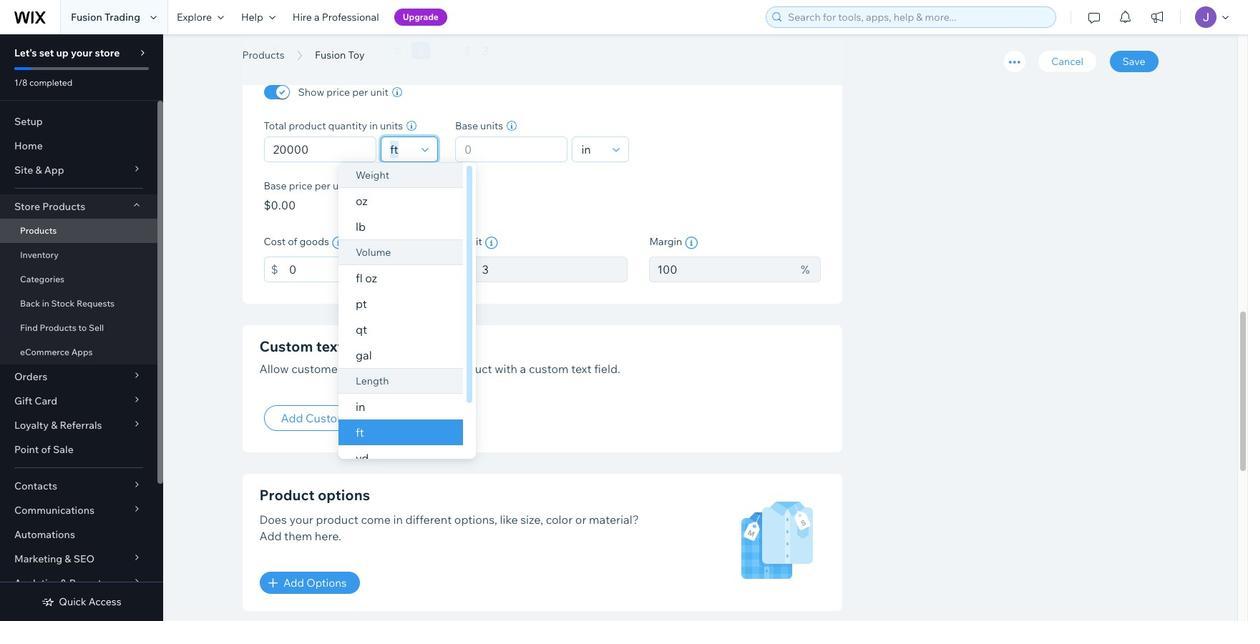 Task type: locate. For each thing, give the bounding box(es) containing it.
oz up lb at the top of page
[[356, 194, 368, 208]]

1 horizontal spatial base
[[455, 120, 478, 132]]

1 vertical spatial oz
[[365, 271, 377, 286]]

1 vertical spatial unit
[[333, 180, 351, 193]]

price up '$0.00'
[[289, 180, 312, 193]]

gal
[[356, 349, 372, 363]]

1 horizontal spatial your
[[289, 513, 313, 528]]

2 info tooltip image from the left
[[485, 237, 498, 250]]

1 vertical spatial add
[[259, 529, 282, 544]]

None text field
[[264, 38, 384, 64], [289, 257, 435, 283], [482, 257, 628, 283], [649, 257, 794, 283], [264, 38, 384, 64], [289, 257, 435, 283], [482, 257, 628, 283], [649, 257, 794, 283]]

product inside does your product come in different options, like size, color or material? add them here.
[[316, 513, 358, 528]]

price for show price per unit
[[327, 86, 350, 99]]

0 horizontal spatial of
[[41, 444, 51, 457]]

1 horizontal spatial unit
[[370, 86, 388, 99]]

customers
[[291, 362, 348, 376]]

& up quick
[[60, 578, 67, 590]]

loyalty & referrals button
[[0, 414, 157, 438]]

hire a professional link
[[284, 0, 388, 34]]

per left weight
[[315, 180, 330, 193]]

2 horizontal spatial info tooltip image
[[685, 237, 698, 250]]

0 vertical spatial add
[[281, 412, 303, 426]]

add down does
[[259, 529, 282, 544]]

0 vertical spatial custom
[[259, 338, 313, 356]]

products right store
[[42, 200, 85, 213]]

to
[[78, 323, 87, 334], [350, 362, 361, 376]]

price inside base price per unit $0.00
[[289, 180, 312, 193]]

$ text field
[[482, 38, 628, 64]]

0 vertical spatial base
[[455, 120, 478, 132]]

base inside base price per unit $0.00
[[264, 180, 287, 193]]

your up them
[[289, 513, 313, 528]]

allow
[[259, 362, 289, 376]]

1 vertical spatial price
[[289, 180, 312, 193]]

in right come
[[393, 513, 403, 528]]

store products button
[[0, 195, 157, 219]]

1 vertical spatial to
[[350, 362, 361, 376]]

2 vertical spatial add
[[283, 577, 304, 591]]

0 vertical spatial per
[[352, 86, 368, 99]]

marketing & seo button
[[0, 548, 157, 572]]

info tooltip image
[[332, 237, 345, 250], [485, 237, 498, 250], [685, 237, 698, 250]]

total product quantity in units
[[264, 120, 403, 132]]

list box
[[338, 163, 476, 472]]

base
[[455, 120, 478, 132], [264, 180, 287, 193]]

weight option
[[338, 163, 463, 188]]

& inside popup button
[[51, 419, 58, 432]]

3 info tooltip image from the left
[[685, 237, 698, 250]]

does
[[259, 513, 287, 528]]

1 vertical spatial %
[[801, 263, 810, 277]]

0 horizontal spatial per
[[315, 180, 330, 193]]

oz right the 'fl'
[[365, 271, 377, 286]]

yd
[[356, 452, 369, 466]]

1 vertical spatial per
[[315, 180, 330, 193]]

a right hire
[[314, 11, 320, 24]]

products link down help button
[[235, 48, 292, 62]]

1 horizontal spatial units
[[480, 120, 503, 132]]

1 vertical spatial of
[[41, 444, 51, 457]]

communications button
[[0, 499, 157, 523]]

lb
[[356, 220, 366, 234]]

& inside dropdown button
[[65, 553, 71, 566]]

price right show
[[327, 86, 350, 99]]

& left seo
[[65, 553, 71, 566]]

length
[[356, 375, 389, 388]]

%
[[394, 44, 402, 57], [801, 263, 810, 277]]

0 vertical spatial price
[[327, 86, 350, 99]]

info tooltip image right 'goods' at left
[[332, 237, 345, 250]]

product right this
[[450, 362, 492, 376]]

1 horizontal spatial text
[[571, 362, 592, 376]]

product options
[[259, 487, 370, 505]]

add custom text field
[[281, 412, 401, 426]]

1 vertical spatial a
[[520, 362, 526, 376]]

custom up allow
[[259, 338, 313, 356]]

save button
[[1110, 51, 1158, 72]]

per up quantity
[[352, 86, 368, 99]]

add inside button
[[283, 577, 304, 591]]

per inside base price per unit $0.00
[[315, 180, 330, 193]]

products inside fusion toy form
[[242, 49, 285, 62]]

add down allow
[[281, 412, 303, 426]]

unit up total product quantity in units on the top left
[[370, 86, 388, 99]]

size,
[[520, 513, 543, 528]]

per for show price per unit
[[352, 86, 368, 99]]

of inside fusion toy form
[[288, 236, 297, 248]]

0 vertical spatial a
[[314, 11, 320, 24]]

a
[[314, 11, 320, 24], [520, 362, 526, 376]]

of left sale
[[41, 444, 51, 457]]

0 vertical spatial of
[[288, 236, 297, 248]]

upgrade
[[403, 11, 439, 22]]

find products to sell link
[[0, 316, 157, 341]]

products link
[[235, 48, 292, 62], [0, 219, 157, 243]]

plus xs image
[[269, 580, 277, 589]]

0 vertical spatial your
[[71, 47, 93, 59]]

sell
[[89, 323, 104, 334]]

in
[[369, 120, 378, 132], [42, 298, 49, 309], [356, 400, 365, 414], [393, 513, 403, 528]]

1 info tooltip image from the left
[[332, 237, 345, 250]]

1 vertical spatial your
[[289, 513, 313, 528]]

& for analytics
[[60, 578, 67, 590]]

product right total
[[289, 120, 326, 132]]

add right plus xs image
[[283, 577, 304, 591]]

app
[[44, 164, 64, 177]]

1 horizontal spatial 0 field
[[460, 137, 563, 162]]

products up ecommerce apps
[[40, 323, 76, 334]]

0 vertical spatial product
[[289, 120, 326, 132]]

gift
[[14, 395, 32, 408]]

hire
[[293, 11, 312, 24]]

info tooltip image for margin
[[685, 237, 698, 250]]

to left sell
[[78, 323, 87, 334]]

fl
[[356, 271, 363, 286]]

fusion left trading
[[71, 11, 102, 24]]

does your product come in different options, like size, color or material? add them here.
[[259, 513, 639, 544]]

1 horizontal spatial per
[[352, 86, 368, 99]]

2 vertical spatial product
[[316, 513, 358, 528]]

in right back
[[42, 298, 49, 309]]

add inside does your product come in different options, like size, color or material? add them here.
[[259, 529, 282, 544]]

add inside button
[[281, 412, 303, 426]]

setup
[[14, 115, 43, 128]]

set
[[39, 47, 54, 59]]

different
[[405, 513, 452, 528]]

material?
[[589, 513, 639, 528]]

text
[[316, 338, 343, 356], [571, 362, 592, 376]]

custom inside button
[[306, 412, 348, 426]]

gift card button
[[0, 389, 157, 414]]

0 horizontal spatial a
[[314, 11, 320, 24]]

store
[[95, 47, 120, 59]]

analytics & reports button
[[0, 572, 157, 596]]

unit left weight
[[333, 180, 351, 193]]

add options button
[[259, 573, 360, 595]]

0 horizontal spatial unit
[[333, 180, 351, 193]]

& right loyalty
[[51, 419, 58, 432]]

fusion toy form
[[163, 0, 1248, 622]]

hire a professional
[[293, 11, 379, 24]]

0 horizontal spatial price
[[289, 180, 312, 193]]

& inside dropdown button
[[35, 164, 42, 177]]

& inside 'popup button'
[[60, 578, 67, 590]]

add options
[[283, 577, 347, 591]]

0 vertical spatial products link
[[235, 48, 292, 62]]

marketing & seo
[[14, 553, 95, 566]]

1 horizontal spatial info tooltip image
[[485, 237, 498, 250]]

0 horizontal spatial base
[[264, 180, 287, 193]]

1 vertical spatial base
[[264, 180, 287, 193]]

0 vertical spatial to
[[78, 323, 87, 334]]

oz
[[356, 194, 368, 208], [365, 271, 377, 286]]

field.
[[594, 362, 620, 376]]

store products
[[14, 200, 85, 213]]

0 horizontal spatial products link
[[0, 219, 157, 243]]

0 horizontal spatial info tooltip image
[[332, 237, 345, 250]]

2 0 field from the left
[[460, 137, 563, 162]]

product up here.
[[316, 513, 358, 528]]

like
[[500, 513, 518, 528]]

text up the 'customers'
[[316, 338, 343, 356]]

in inside list box
[[356, 400, 365, 414]]

1 horizontal spatial price
[[327, 86, 350, 99]]

home link
[[0, 134, 157, 158]]

products link down store products
[[0, 219, 157, 243]]

info tooltip image for profit
[[485, 237, 498, 250]]

base for base units
[[455, 120, 478, 132]]

custom text allow customers to personalize this product with a custom text field.
[[259, 338, 620, 376]]

2 units from the left
[[480, 120, 503, 132]]

unit inside base price per unit $0.00
[[333, 180, 351, 193]]

0 horizontal spatial units
[[380, 120, 403, 132]]

products up inventory
[[20, 225, 57, 236]]

fusion toy
[[242, 31, 374, 63], [315, 49, 365, 62]]

info tooltip image for cost of goods
[[332, 237, 345, 250]]

products link inside fusion toy form
[[235, 48, 292, 62]]

custom left text
[[306, 412, 348, 426]]

&
[[35, 164, 42, 177], [51, 419, 58, 432], [65, 553, 71, 566], [60, 578, 67, 590]]

0 horizontal spatial 0 field
[[269, 137, 371, 162]]

of for sale
[[41, 444, 51, 457]]

1 horizontal spatial to
[[350, 362, 361, 376]]

help
[[241, 11, 263, 24]]

trading
[[104, 11, 140, 24]]

products down help button
[[242, 49, 285, 62]]

text left the field.
[[571, 362, 592, 376]]

0 horizontal spatial to
[[78, 323, 87, 334]]

of inside 'link'
[[41, 444, 51, 457]]

to inside sidebar element
[[78, 323, 87, 334]]

options
[[307, 577, 347, 591]]

contacts
[[14, 480, 57, 493]]

0 horizontal spatial your
[[71, 47, 93, 59]]

1 horizontal spatial a
[[520, 362, 526, 376]]

Search for tools, apps, help & more... field
[[784, 7, 1051, 27]]

options
[[318, 487, 370, 505]]

fl oz
[[356, 271, 377, 286]]

ft option
[[338, 420, 463, 446]]

1 horizontal spatial of
[[288, 236, 297, 248]]

personalize
[[364, 362, 425, 376]]

0 field down base units
[[460, 137, 563, 162]]

to right the 'customers'
[[350, 362, 361, 376]]

1 vertical spatial custom
[[306, 412, 348, 426]]

reports
[[69, 578, 107, 590]]

0 horizontal spatial %
[[394, 44, 402, 57]]

info tooltip image right profit
[[485, 237, 498, 250]]

0 field down total product quantity in units on the top left
[[269, 137, 371, 162]]

0 horizontal spatial text
[[316, 338, 343, 356]]

list box containing oz
[[338, 163, 476, 472]]

price
[[327, 86, 350, 99], [289, 180, 312, 193]]

fusion
[[71, 11, 102, 24], [242, 31, 324, 63], [315, 49, 346, 62]]

0 field for product
[[269, 137, 371, 162]]

info tooltip image right margin
[[685, 237, 698, 250]]

inventory link
[[0, 243, 157, 268]]

here.
[[315, 529, 341, 544]]

of right cost
[[288, 236, 297, 248]]

0 field
[[269, 137, 371, 162], [460, 137, 563, 162]]

a right with
[[520, 362, 526, 376]]

of
[[288, 236, 297, 248], [41, 444, 51, 457]]

save
[[1123, 55, 1145, 68]]

None field
[[386, 137, 417, 162], [577, 137, 609, 162], [386, 137, 417, 162], [577, 137, 609, 162]]

product inside custom text allow customers to personalize this product with a custom text field.
[[450, 362, 492, 376]]

1 0 field from the left
[[269, 137, 371, 162]]

a inside custom text allow customers to personalize this product with a custom text field.
[[520, 362, 526, 376]]

0 vertical spatial unit
[[370, 86, 388, 99]]

1 horizontal spatial products link
[[235, 48, 292, 62]]

1 vertical spatial product
[[450, 362, 492, 376]]

in up ft
[[356, 400, 365, 414]]

& right site
[[35, 164, 42, 177]]

your right up
[[71, 47, 93, 59]]



Task type: describe. For each thing, give the bounding box(es) containing it.
base price per unit $0.00
[[264, 180, 351, 213]]

come
[[361, 513, 391, 528]]

quick access
[[59, 596, 121, 609]]

base units
[[455, 120, 503, 132]]

1 units from the left
[[380, 120, 403, 132]]

communications
[[14, 505, 95, 517]]

fusion toy up show price per unit
[[315, 49, 365, 62]]

find
[[20, 323, 38, 334]]

ecommerce
[[20, 347, 69, 358]]

list box inside fusion toy form
[[338, 163, 476, 472]]

0 field for units
[[460, 137, 563, 162]]

1 horizontal spatial %
[[801, 263, 810, 277]]

let's
[[14, 47, 37, 59]]

0 vertical spatial text
[[316, 338, 343, 356]]

margin
[[649, 236, 682, 248]]

upgrade button
[[394, 9, 447, 26]]

access
[[89, 596, 121, 609]]

back in stock requests
[[20, 298, 115, 309]]

marketing
[[14, 553, 62, 566]]

fusion toy down hire
[[242, 31, 374, 63]]

cost
[[264, 236, 286, 248]]

text
[[350, 412, 372, 426]]

of for goods
[[288, 236, 297, 248]]

them
[[284, 529, 312, 544]]

weight
[[356, 169, 389, 182]]

analytics
[[14, 578, 58, 590]]

ft
[[356, 426, 364, 440]]

seo
[[73, 553, 95, 566]]

gift card
[[14, 395, 57, 408]]

automations link
[[0, 523, 157, 548]]

fusion trading
[[71, 11, 140, 24]]

your inside sidebar element
[[71, 47, 93, 59]]

to inside custom text allow customers to personalize this product with a custom text field.
[[350, 362, 361, 376]]

categories
[[20, 274, 65, 285]]

base for base price per unit $0.00
[[264, 180, 287, 193]]

with
[[495, 362, 517, 376]]

home
[[14, 140, 43, 152]]

ecommerce apps
[[20, 347, 93, 358]]

back
[[20, 298, 40, 309]]

total
[[264, 120, 286, 132]]

automations
[[14, 529, 75, 542]]

custom inside custom text allow customers to personalize this product with a custom text field.
[[259, 338, 313, 356]]

let's set up your store
[[14, 47, 120, 59]]

setup link
[[0, 110, 157, 134]]

add for add options
[[283, 577, 304, 591]]

fusion down hire
[[242, 31, 324, 63]]

options,
[[454, 513, 497, 528]]

in right quantity
[[369, 120, 378, 132]]

back in stock requests link
[[0, 292, 157, 316]]

& for loyalty
[[51, 419, 58, 432]]

in inside does your product come in different options, like size, color or material? add them here.
[[393, 513, 403, 528]]

loyalty
[[14, 419, 49, 432]]

color
[[546, 513, 573, 528]]

orders button
[[0, 365, 157, 389]]

0 vertical spatial %
[[394, 44, 402, 57]]

help button
[[233, 0, 284, 34]]

field
[[375, 412, 401, 426]]

price for base price per unit $0.00
[[289, 180, 312, 193]]

professional
[[322, 11, 379, 24]]

up
[[56, 47, 69, 59]]

inventory
[[20, 250, 59, 261]]

per for base price per unit $0.00
[[315, 180, 330, 193]]

analytics & reports
[[14, 578, 107, 590]]

volume option
[[338, 240, 463, 266]]

length option
[[338, 369, 463, 394]]

qt
[[356, 323, 367, 337]]

cost of goods
[[264, 236, 329, 248]]

1/8
[[14, 77, 27, 88]]

quantity
[[328, 120, 367, 132]]

a inside hire a professional link
[[314, 11, 320, 24]]

orders
[[14, 371, 47, 384]]

products inside "dropdown button"
[[42, 200, 85, 213]]

sale
[[53, 444, 74, 457]]

fusion down hire a professional
[[315, 49, 346, 62]]

unit for base price per unit $0.00
[[333, 180, 351, 193]]

& for site
[[35, 164, 42, 177]]

site & app button
[[0, 158, 157, 183]]

0 vertical spatial oz
[[356, 194, 368, 208]]

point
[[14, 444, 39, 457]]

your inside does your product come in different options, like size, color or material? add them here.
[[289, 513, 313, 528]]

quick access button
[[42, 596, 121, 609]]

store
[[14, 200, 40, 213]]

referrals
[[60, 419, 102, 432]]

requests
[[77, 298, 115, 309]]

custom
[[529, 362, 569, 376]]

& for marketing
[[65, 553, 71, 566]]

site
[[14, 164, 33, 177]]

1/8 completed
[[14, 77, 72, 88]]

1 vertical spatial text
[[571, 362, 592, 376]]

product
[[259, 487, 315, 505]]

this
[[427, 362, 447, 376]]

cancel
[[1052, 55, 1084, 68]]

or
[[575, 513, 586, 528]]

contacts button
[[0, 475, 157, 499]]

show price per unit
[[298, 86, 388, 99]]

stock
[[51, 298, 75, 309]]

1 vertical spatial products link
[[0, 219, 157, 243]]

show
[[298, 86, 324, 99]]

profit
[[457, 236, 482, 248]]

add for add custom text field
[[281, 412, 303, 426]]

sidebar element
[[0, 34, 163, 622]]

completed
[[29, 77, 72, 88]]

site & app
[[14, 164, 64, 177]]

unit for show price per unit
[[370, 86, 388, 99]]

in inside sidebar element
[[42, 298, 49, 309]]



Task type: vqa. For each thing, say whether or not it's contained in the screenshot.
leads. in Get leads with Google Ads Launch a Google Ads campaign to target people likely to become leads.
no



